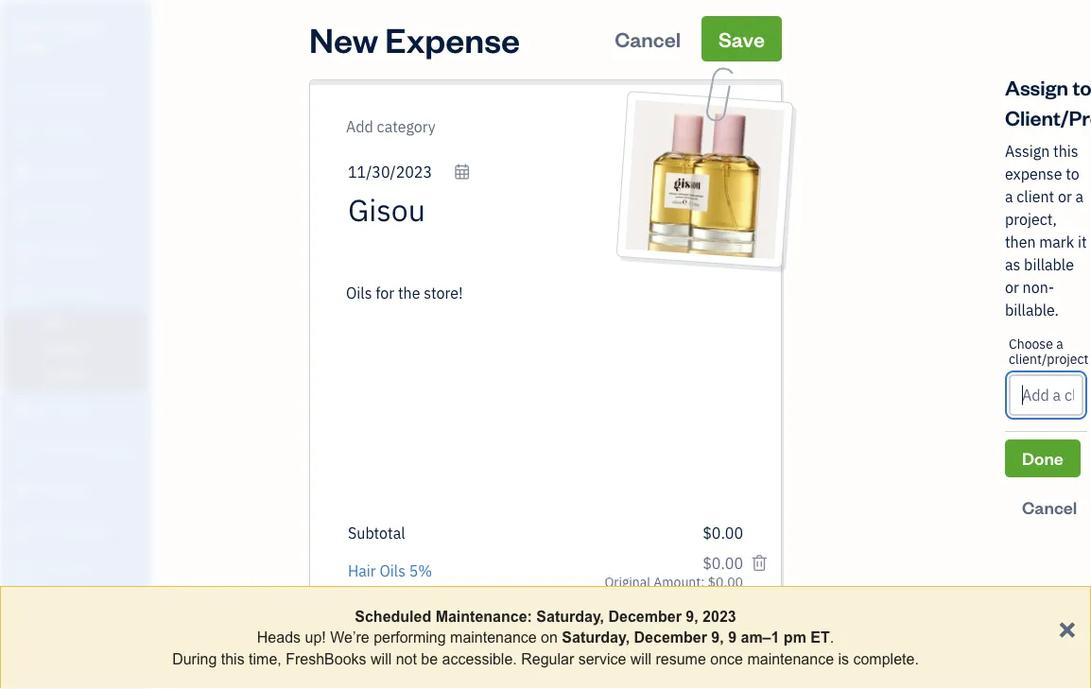 Task type: describe. For each thing, give the bounding box(es) containing it.
up!
[[305, 629, 326, 646]]

am–1
[[741, 629, 780, 646]]

choose a client/project element
[[1005, 322, 1089, 432]]

expense image
[[12, 283, 35, 302]]

team
[[14, 647, 44, 662]]

time,
[[249, 651, 282, 668]]

2023
[[703, 608, 737, 625]]

performing
[[374, 629, 446, 646]]

not
[[396, 651, 417, 668]]

timer image
[[12, 441, 35, 460]]

as
[[1005, 255, 1021, 275]]

client
[[1017, 187, 1055, 207]]

chart image
[[12, 520, 35, 539]]

billable
[[1025, 255, 1075, 275]]

%
[[418, 561, 432, 581]]

1 vertical spatial maintenance
[[748, 651, 834, 668]]

be
[[421, 651, 438, 668]]

et
[[811, 629, 830, 646]]

apps link
[[5, 603, 146, 637]]

this inside "assign this expense to a client or a project, then mark it as billable or non- billable."
[[1054, 141, 1079, 161]]

assign to client/pr
[[1005, 73, 1092, 131]]

1 vertical spatial saturday,
[[562, 629, 630, 646]]

new
[[309, 16, 378, 61]]

scheduled maintenance: saturday, december 9, 2023 heads up! we're performing maintenance on saturday, december 9, 9 am–1 pm et . during this time, freshbooks will not be accessible. regular service will resume once maintenance is complete.
[[172, 608, 919, 668]]

usd
[[435, 662, 465, 682]]

grand
[[348, 662, 390, 682]]

to inside "assign this expense to a client or a project, then mark it as billable or non- billable."
[[1066, 164, 1080, 184]]

1 vertical spatial cancel
[[1023, 497, 1078, 519]]

0 vertical spatial saturday,
[[537, 608, 604, 625]]

0 horizontal spatial or
[[1005, 278, 1020, 297]]

expense
[[385, 16, 520, 61]]

report image
[[12, 560, 35, 579]]

Description text field
[[339, 282, 734, 509]]

done
[[1023, 447, 1064, 470]]

0 vertical spatial 9,
[[686, 608, 699, 625]]

hair oils 5 %
[[348, 561, 432, 581]]

×
[[1059, 610, 1076, 645]]

choose a client/project
[[1009, 335, 1089, 368]]

2 will from the left
[[631, 651, 652, 668]]

accessible.
[[442, 651, 517, 668]]

apps
[[14, 612, 42, 627]]

scheduled
[[355, 608, 432, 625]]

members
[[46, 647, 97, 662]]

dashboard image
[[12, 84, 35, 103]]

resume
[[656, 651, 706, 668]]

assign this expense to a client or a project, then mark it as billable or non- billable.
[[1005, 141, 1087, 320]]

0 vertical spatial $0.00
[[703, 524, 743, 543]]

0 horizontal spatial a
[[1005, 187, 1014, 207]]

project,
[[1005, 210, 1057, 229]]

Amount (USD) text field
[[662, 652, 743, 690]]

total
[[393, 662, 427, 682]]

× dialog
[[0, 586, 1092, 690]]

1 will from the left
[[371, 651, 392, 668]]

):
[[465, 662, 474, 682]]

Amount (USD) text field
[[702, 554, 743, 574]]

complete.
[[854, 651, 919, 668]]

× button
[[1059, 610, 1076, 645]]

non-
[[1023, 278, 1055, 297]]

0 vertical spatial december
[[609, 608, 682, 625]]

0 vertical spatial cancel button
[[598, 16, 698, 61]]

0 vertical spatial or
[[1058, 187, 1072, 207]]

0 vertical spatial cancel
[[615, 25, 681, 52]]



Task type: vqa. For each thing, say whether or not it's contained in the screenshot.
×
yes



Task type: locate. For each thing, give the bounding box(es) containing it.
$0.00 up 2023
[[708, 574, 743, 591]]

will
[[371, 651, 392, 668], [631, 651, 652, 668]]

delete tax image
[[751, 552, 768, 575]]

1 vertical spatial this
[[221, 651, 245, 668]]

1 horizontal spatial will
[[631, 651, 652, 668]]

team members link
[[5, 638, 146, 672]]

1 horizontal spatial maintenance
[[748, 651, 834, 668]]

assign for assign this expense to a client or a project, then mark it as billable or non- billable.
[[1005, 141, 1050, 161]]

ruby oranges owner
[[15, 17, 104, 53]]

once
[[711, 651, 743, 668]]

1 horizontal spatial cancel button
[[1005, 489, 1092, 527]]

$0.00
[[703, 524, 743, 543], [708, 574, 743, 591]]

hair
[[348, 561, 376, 581]]

1 horizontal spatial a
[[1057, 335, 1064, 353]]

1 horizontal spatial or
[[1058, 187, 1072, 207]]

cancel down done button
[[1023, 497, 1078, 519]]

delete
[[654, 230, 700, 253]]

2 horizontal spatial a
[[1076, 187, 1084, 207]]

regular
[[521, 651, 574, 668]]

Add a client or project text field
[[1011, 376, 1082, 414]]

assign for assign to client/pr
[[1005, 73, 1069, 100]]

1 horizontal spatial 9,
[[712, 629, 724, 646]]

billable.
[[1005, 300, 1059, 320]]

grand total ( usd ):
[[348, 662, 474, 682]]

original
[[605, 574, 651, 591]]

maintenance
[[450, 629, 537, 646], [748, 651, 834, 668]]

saturday, up on
[[537, 608, 604, 625]]

december
[[609, 608, 682, 625], [634, 629, 707, 646]]

9,
[[686, 608, 699, 625], [712, 629, 724, 646]]

subtotal
[[348, 524, 405, 543]]

a right client
[[1076, 187, 1084, 207]]

we're
[[330, 629, 370, 646]]

then
[[1005, 232, 1036, 252]]

maintenance down pm
[[748, 651, 834, 668]]

cancel button down done button
[[1005, 489, 1092, 527]]

it
[[1078, 232, 1087, 252]]

0 horizontal spatial this
[[221, 651, 245, 668]]

a left client
[[1005, 187, 1014, 207]]

team members
[[14, 647, 97, 662]]

Merchant text field
[[348, 191, 607, 229]]

1 horizontal spatial this
[[1054, 141, 1079, 161]]

assign inside assign to client/pr
[[1005, 73, 1069, 100]]

new expense
[[309, 16, 520, 61]]

1 vertical spatial $0.00
[[708, 574, 743, 591]]

saturday, up the service
[[562, 629, 630, 646]]

9
[[728, 629, 737, 646]]

Date in MM/DD/YYYY format text field
[[348, 162, 471, 182]]

mark
[[1040, 232, 1075, 252]]

invoice image
[[12, 203, 35, 222]]

1 horizontal spatial cancel
[[1023, 497, 1078, 519]]

to inside assign to client/pr
[[1073, 73, 1092, 100]]

pm
[[784, 629, 807, 646]]

december up resume on the bottom of page
[[634, 629, 707, 646]]

expense
[[1005, 164, 1063, 184]]

assign inside "assign this expense to a client or a project, then mark it as billable or non- billable."
[[1005, 141, 1050, 161]]

0 horizontal spatial 9,
[[686, 608, 699, 625]]

2 assign from the top
[[1005, 141, 1050, 161]]

client image
[[12, 124, 35, 143]]

this up expense
[[1054, 141, 1079, 161]]

1 vertical spatial or
[[1005, 278, 1020, 297]]

amount:
[[654, 574, 705, 591]]

freshbooks
[[286, 651, 367, 668]]

money image
[[12, 481, 35, 499]]

ruby
[[15, 17, 48, 35]]

project image
[[12, 401, 35, 420]]

client/project
[[1009, 350, 1089, 368]]

delete image
[[654, 230, 747, 256]]

maintenance:
[[436, 608, 532, 625]]

owner
[[15, 37, 53, 53]]

cancel button left save button on the top of the page
[[598, 16, 698, 61]]

0 horizontal spatial cancel
[[615, 25, 681, 52]]

cancel
[[615, 25, 681, 52], [1023, 497, 1078, 519]]

main element
[[0, 0, 199, 690]]

or right client
[[1058, 187, 1072, 207]]

cancel button
[[598, 16, 698, 61], [1005, 489, 1092, 527]]

this inside scheduled maintenance: saturday, december 9, 2023 heads up! we're performing maintenance on saturday, december 9, 9 am–1 pm et . during this time, freshbooks will not be accessible. regular service will resume once maintenance is complete.
[[221, 651, 245, 668]]

image
[[702, 233, 747, 256]]

a right choose
[[1057, 335, 1064, 353]]

9, left 9
[[712, 629, 724, 646]]

on
[[541, 629, 558, 646]]

is
[[839, 651, 849, 668]]

(
[[430, 662, 435, 682]]

cancel left save
[[615, 25, 681, 52]]

done button
[[1005, 440, 1081, 478]]

maintenance down maintenance: in the bottom of the page
[[450, 629, 537, 646]]

.
[[830, 629, 834, 646]]

1 assign from the top
[[1005, 73, 1069, 100]]

1 vertical spatial cancel button
[[1005, 489, 1092, 527]]

0 vertical spatial assign
[[1005, 73, 1069, 100]]

save
[[719, 25, 765, 52]]

oranges
[[51, 17, 104, 35]]

1 vertical spatial assign
[[1005, 141, 1050, 161]]

1 vertical spatial 9,
[[712, 629, 724, 646]]

december down original
[[609, 608, 682, 625]]

assign
[[1005, 73, 1069, 100], [1005, 141, 1050, 161]]

this
[[1054, 141, 1079, 161], [221, 651, 245, 668]]

original amount: $0.00
[[605, 574, 743, 591]]

Category text field
[[346, 115, 508, 138]]

9, left 2023
[[686, 608, 699, 625]]

heads
[[257, 629, 301, 646]]

choose
[[1009, 335, 1054, 353]]

a
[[1005, 187, 1014, 207], [1076, 187, 1084, 207], [1057, 335, 1064, 353]]

1 vertical spatial december
[[634, 629, 707, 646]]

a inside choose a client/project
[[1057, 335, 1064, 353]]

save button
[[702, 16, 782, 61]]

or down as
[[1005, 278, 1020, 297]]

estimate image
[[12, 164, 35, 183]]

this left time,
[[221, 651, 245, 668]]

oils
[[380, 561, 406, 581]]

0 horizontal spatial maintenance
[[450, 629, 537, 646]]

0 vertical spatial maintenance
[[450, 629, 537, 646]]

during
[[172, 651, 217, 668]]

0 horizontal spatial will
[[371, 651, 392, 668]]

delete image button
[[654, 228, 747, 257]]

saturday,
[[537, 608, 604, 625], [562, 629, 630, 646]]

5
[[409, 561, 418, 581]]

or
[[1058, 187, 1072, 207], [1005, 278, 1020, 297]]

0 vertical spatial to
[[1073, 73, 1092, 100]]

will right the service
[[631, 651, 652, 668]]

0 horizontal spatial cancel button
[[598, 16, 698, 61]]

will left not
[[371, 651, 392, 668]]

payment image
[[12, 243, 35, 262]]

$0.00 up amount (usd) text field
[[703, 524, 743, 543]]

0 vertical spatial this
[[1054, 141, 1079, 161]]

to
[[1073, 73, 1092, 100], [1066, 164, 1080, 184]]

1 vertical spatial to
[[1066, 164, 1080, 184]]

service
[[579, 651, 627, 668]]



